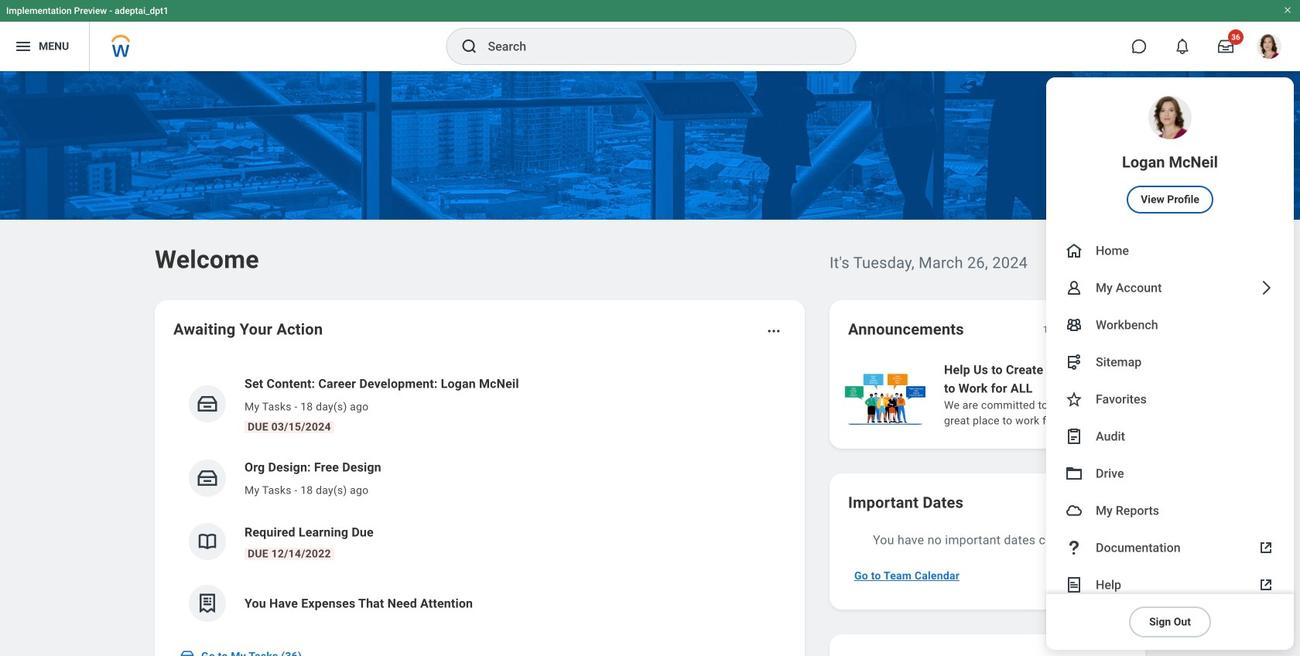 Task type: locate. For each thing, give the bounding box(es) containing it.
document image
[[1065, 576, 1084, 595]]

5 menu item from the top
[[1047, 344, 1295, 381]]

ext link image
[[1257, 539, 1276, 557]]

ext link image
[[1257, 576, 1276, 595]]

inbox large image
[[1219, 39, 1234, 54]]

0 vertical spatial inbox image
[[196, 467, 219, 490]]

justify image
[[14, 37, 33, 56]]

close environment banner image
[[1284, 5, 1293, 15]]

avatar image
[[1065, 502, 1084, 520]]

contact card matrix manager image
[[1065, 316, 1084, 334]]

list
[[842, 359, 1301, 430], [173, 362, 787, 635]]

menu item
[[1047, 77, 1295, 232], [1047, 232, 1295, 269], [1047, 269, 1295, 307], [1047, 307, 1295, 344], [1047, 344, 1295, 381], [1047, 381, 1295, 418], [1047, 418, 1295, 455], [1047, 455, 1295, 492], [1047, 492, 1295, 530], [1047, 530, 1295, 567], [1047, 567, 1295, 604]]

paste image
[[1065, 427, 1084, 446]]

9 menu item from the top
[[1047, 492, 1295, 530]]

0 horizontal spatial inbox image
[[180, 649, 195, 657]]

1 horizontal spatial inbox image
[[196, 467, 219, 490]]

chevron right small image
[[1107, 322, 1123, 338]]

inbox image
[[196, 467, 219, 490], [180, 649, 195, 657]]

1 vertical spatial inbox image
[[180, 649, 195, 657]]

logan mcneil image
[[1257, 34, 1282, 59]]

7 menu item from the top
[[1047, 418, 1295, 455]]

inbox image
[[196, 393, 219, 416]]

chevron left small image
[[1079, 322, 1095, 338]]

0 horizontal spatial list
[[173, 362, 787, 635]]

notifications large image
[[1175, 39, 1191, 54]]

status
[[1043, 324, 1068, 336]]

6 menu item from the top
[[1047, 381, 1295, 418]]

search image
[[460, 37, 479, 56]]

10 menu item from the top
[[1047, 530, 1295, 567]]

3 menu item from the top
[[1047, 269, 1295, 307]]

menu
[[1047, 77, 1295, 650]]

star image
[[1065, 390, 1084, 409]]

banner
[[0, 0, 1301, 650]]

main content
[[0, 71, 1301, 657]]

1 horizontal spatial list
[[842, 359, 1301, 430]]



Task type: vqa. For each thing, say whether or not it's contained in the screenshot.
top Configure and view chart data image
no



Task type: describe. For each thing, give the bounding box(es) containing it.
related actions image
[[767, 324, 782, 339]]

1 menu item from the top
[[1047, 77, 1295, 232]]

inbox image inside list
[[196, 467, 219, 490]]

folder open image
[[1065, 465, 1084, 483]]

question image
[[1065, 539, 1084, 557]]

endpoints image
[[1065, 353, 1084, 372]]

Search Workday  search field
[[488, 29, 824, 63]]

book open image
[[196, 530, 219, 554]]

chevron right image
[[1257, 279, 1276, 297]]

user image
[[1065, 279, 1084, 297]]

4 menu item from the top
[[1047, 307, 1295, 344]]

2 menu item from the top
[[1047, 232, 1295, 269]]

dashboard expenses image
[[196, 592, 219, 616]]

home image
[[1065, 242, 1084, 260]]

11 menu item from the top
[[1047, 567, 1295, 604]]

8 menu item from the top
[[1047, 455, 1295, 492]]



